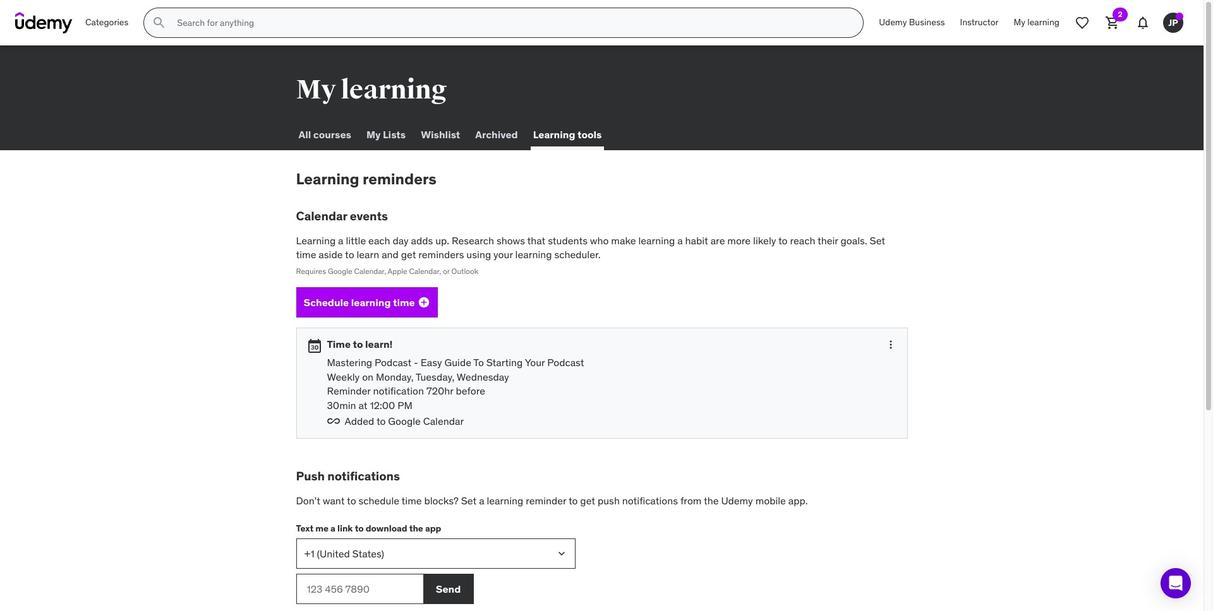 Task type: vqa. For each thing, say whether or not it's contained in the screenshot.
(361 ratings)
no



Task type: describe. For each thing, give the bounding box(es) containing it.
a left little
[[338, 234, 344, 247]]

me
[[316, 523, 329, 535]]

instructor
[[961, 17, 999, 28]]

google inside the learning a little each day adds up. research shows that students who make learning a habit are more likely to reach their goals. set time aside to learn and get reminders using your learning scheduler. requires google calendar, apple calendar, or outlook
[[328, 267, 353, 277]]

categories button
[[78, 8, 136, 38]]

likely
[[754, 234, 777, 247]]

learning tools
[[533, 129, 602, 141]]

goals.
[[841, 234, 868, 247]]

get inside the learning a little each day adds up. research shows that students who make learning a habit are more likely to reach their goals. set time aside to learn and get reminders using your learning scheduler. requires google calendar, apple calendar, or outlook
[[401, 248, 416, 261]]

mobile
[[756, 495, 786, 508]]

wishlist link
[[419, 120, 463, 150]]

set inside the learning a little each day adds up. research shows that students who make learning a habit are more likely to reach their goals. set time aside to learn and get reminders using your learning scheduler. requires google calendar, apple calendar, or outlook
[[870, 234, 886, 247]]

jp link
[[1159, 8, 1189, 38]]

push
[[598, 495, 620, 508]]

0 horizontal spatial notifications
[[328, 469, 400, 484]]

you have alerts image
[[1176, 13, 1184, 20]]

push
[[296, 469, 325, 484]]

to right want
[[347, 495, 356, 508]]

to right link
[[355, 523, 364, 535]]

a right blocks?
[[479, 495, 485, 508]]

from
[[681, 495, 702, 508]]

make
[[612, 234, 636, 247]]

1 vertical spatial set
[[461, 495, 477, 508]]

wishlist image
[[1075, 15, 1091, 30]]

1 horizontal spatial google
[[388, 415, 421, 428]]

habit
[[686, 234, 709, 247]]

app
[[425, 523, 442, 535]]

Search for anything text field
[[175, 12, 849, 34]]

0 vertical spatial calendar
[[296, 208, 347, 224]]

don't
[[296, 495, 320, 508]]

before
[[456, 385, 486, 398]]

little
[[346, 234, 366, 247]]

instructor link
[[953, 8, 1007, 38]]

to
[[474, 357, 484, 369]]

don't want to schedule time blocks? set a learning reminder to get push notifications from the udemy mobile app.
[[296, 495, 808, 508]]

my lists
[[367, 129, 406, 141]]

categories
[[85, 17, 129, 28]]

learning down that
[[516, 248, 552, 261]]

more learning reminder actions image
[[885, 339, 897, 352]]

learn
[[357, 248, 379, 261]]

udemy business
[[880, 17, 945, 28]]

to down little
[[345, 248, 354, 261]]

each
[[369, 234, 390, 247]]

text
[[296, 523, 314, 535]]

0 vertical spatial the
[[704, 495, 719, 508]]

your
[[494, 248, 513, 261]]

medium image
[[307, 339, 322, 354]]

reminder
[[526, 495, 567, 508]]

small image
[[418, 297, 430, 309]]

day
[[393, 234, 409, 247]]

2 calendar, from the left
[[409, 267, 441, 277]]

to inside time to learn! mastering podcast -  easy guide to starting your podcast weekly on monday, tuesday, wednesday reminder notification 720hr before 30min at 12:00 pm
[[353, 338, 363, 351]]

learning right make
[[639, 234, 675, 247]]

30min
[[327, 399, 356, 412]]

learning for learning reminders
[[296, 169, 359, 189]]

12:00
[[370, 399, 395, 412]]

schedule learning time
[[304, 296, 415, 309]]

reminder
[[327, 385, 371, 398]]

time
[[327, 338, 351, 351]]

outlook
[[452, 267, 479, 277]]

shows
[[497, 234, 525, 247]]

learning inside button
[[351, 296, 391, 309]]

a right me
[[331, 523, 336, 535]]

monday,
[[376, 371, 414, 384]]

schedule learning time button
[[296, 288, 438, 318]]

more
[[728, 234, 751, 247]]

at
[[359, 399, 368, 412]]

up.
[[436, 234, 450, 247]]

notifications image
[[1136, 15, 1151, 30]]

small image
[[327, 415, 340, 428]]

my for my learning link
[[1014, 17, 1026, 28]]

0 horizontal spatial my
[[296, 74, 336, 106]]

all
[[299, 129, 311, 141]]

learn!
[[365, 338, 393, 351]]

weekly
[[327, 371, 360, 384]]

archived
[[476, 129, 518, 141]]

events
[[350, 208, 388, 224]]

archived link
[[473, 120, 521, 150]]

lists
[[383, 129, 406, 141]]

2
[[1119, 9, 1123, 19]]

apple
[[388, 267, 408, 277]]

to right likely
[[779, 234, 788, 247]]

learning left wishlist image
[[1028, 17, 1060, 28]]

to down 12:00 on the bottom of page
[[377, 415, 386, 428]]

all courses link
[[296, 120, 354, 150]]

research
[[452, 234, 494, 247]]

text me a link to download the app
[[296, 523, 442, 535]]

my lists link
[[364, 120, 409, 150]]

2 link
[[1098, 8, 1128, 38]]

2 podcast from the left
[[548, 357, 584, 369]]

time to learn! mastering podcast -  easy guide to starting your podcast weekly on monday, tuesday, wednesday reminder notification 720hr before 30min at 12:00 pm
[[327, 338, 584, 412]]



Task type: locate. For each thing, give the bounding box(es) containing it.
to
[[779, 234, 788, 247], [345, 248, 354, 261], [353, 338, 363, 351], [377, 415, 386, 428], [347, 495, 356, 508], [569, 495, 578, 508], [355, 523, 364, 535]]

that
[[528, 234, 546, 247]]

1 horizontal spatial notifications
[[623, 495, 678, 508]]

download
[[366, 523, 408, 535]]

notifications
[[328, 469, 400, 484], [623, 495, 678, 508]]

requires
[[296, 267, 326, 277]]

my learning link
[[1007, 8, 1068, 38]]

the right from
[[704, 495, 719, 508]]

podcast right your
[[548, 357, 584, 369]]

time inside schedule learning time button
[[393, 296, 415, 309]]

google down pm
[[388, 415, 421, 428]]

0 vertical spatial udemy
[[880, 17, 907, 28]]

podcast
[[375, 357, 412, 369], [548, 357, 584, 369]]

students
[[548, 234, 588, 247]]

or
[[443, 267, 450, 277]]

want
[[323, 495, 345, 508]]

0 horizontal spatial set
[[461, 495, 477, 508]]

notifications left from
[[623, 495, 678, 508]]

to right time on the left of page
[[353, 338, 363, 351]]

the left app
[[410, 523, 423, 535]]

learning for learning tools
[[533, 129, 576, 141]]

submit search image
[[152, 15, 167, 30]]

0 horizontal spatial udemy
[[722, 495, 753, 508]]

1 horizontal spatial the
[[704, 495, 719, 508]]

my up all courses
[[296, 74, 336, 106]]

0 vertical spatial time
[[296, 248, 316, 261]]

reminders inside the learning a little each day adds up. research shows that students who make learning a habit are more likely to reach their goals. set time aside to learn and get reminders using your learning scheduler. requires google calendar, apple calendar, or outlook
[[419, 248, 464, 261]]

0 vertical spatial learning
[[533, 129, 576, 141]]

0 vertical spatial notifications
[[328, 469, 400, 484]]

0 horizontal spatial calendar
[[296, 208, 347, 224]]

learning inside the learning a little each day adds up. research shows that students who make learning a habit are more likely to reach their goals. set time aside to learn and get reminders using your learning scheduler. requires google calendar, apple calendar, or outlook
[[296, 234, 336, 247]]

my for the my lists link at top
[[367, 129, 381, 141]]

link
[[338, 523, 353, 535]]

starting
[[487, 357, 523, 369]]

1 horizontal spatial get
[[581, 495, 596, 508]]

calendar up aside
[[296, 208, 347, 224]]

0 vertical spatial my learning
[[1014, 17, 1060, 28]]

1 vertical spatial my
[[296, 74, 336, 106]]

0 horizontal spatial get
[[401, 248, 416, 261]]

udemy left business
[[880, 17, 907, 28]]

1 horizontal spatial calendar,
[[409, 267, 441, 277]]

1 podcast from the left
[[375, 357, 412, 369]]

1 vertical spatial reminders
[[419, 248, 464, 261]]

0 horizontal spatial my learning
[[296, 74, 447, 106]]

calendar, down "learn"
[[354, 267, 386, 277]]

calendar events
[[296, 208, 388, 224]]

learning
[[1028, 17, 1060, 28], [341, 74, 447, 106], [639, 234, 675, 247], [516, 248, 552, 261], [351, 296, 391, 309], [487, 495, 524, 508]]

2 horizontal spatial my
[[1014, 17, 1026, 28]]

get left push
[[581, 495, 596, 508]]

time left small icon
[[393, 296, 415, 309]]

0 vertical spatial google
[[328, 267, 353, 277]]

scheduler.
[[555, 248, 601, 261]]

a
[[338, 234, 344, 247], [678, 234, 683, 247], [479, 495, 485, 508], [331, 523, 336, 535]]

set right goals.
[[870, 234, 886, 247]]

0 vertical spatial my
[[1014, 17, 1026, 28]]

1 vertical spatial time
[[393, 296, 415, 309]]

learning left reminder
[[487, 495, 524, 508]]

google
[[328, 267, 353, 277], [388, 415, 421, 428]]

app.
[[789, 495, 808, 508]]

adds
[[411, 234, 433, 247]]

learning up 'lists'
[[341, 74, 447, 106]]

1 vertical spatial calendar
[[423, 415, 464, 428]]

tools
[[578, 129, 602, 141]]

calendar,
[[354, 267, 386, 277], [409, 267, 441, 277]]

2 vertical spatial learning
[[296, 234, 336, 247]]

my left 'lists'
[[367, 129, 381, 141]]

1 vertical spatial the
[[410, 523, 423, 535]]

1 vertical spatial notifications
[[623, 495, 678, 508]]

your
[[525, 357, 545, 369]]

1 calendar, from the left
[[354, 267, 386, 277]]

2 vertical spatial time
[[402, 495, 422, 508]]

0 horizontal spatial podcast
[[375, 357, 412, 369]]

calendar, left or
[[409, 267, 441, 277]]

1 horizontal spatial podcast
[[548, 357, 584, 369]]

on
[[362, 371, 374, 384]]

schedule
[[304, 296, 349, 309]]

1 vertical spatial learning
[[296, 169, 359, 189]]

reach
[[790, 234, 816, 247]]

jp
[[1169, 17, 1179, 28]]

set
[[870, 234, 886, 247], [461, 495, 477, 508]]

my learning up my lists
[[296, 74, 447, 106]]

1 vertical spatial get
[[581, 495, 596, 508]]

my
[[1014, 17, 1026, 28], [296, 74, 336, 106], [367, 129, 381, 141]]

reminders down the up.
[[419, 248, 464, 261]]

udemy business link
[[872, 8, 953, 38]]

and
[[382, 248, 399, 261]]

learning reminders
[[296, 169, 437, 189]]

1 horizontal spatial my
[[367, 129, 381, 141]]

learning up aside
[[296, 234, 336, 247]]

schedule
[[359, 495, 400, 508]]

720hr
[[427, 385, 454, 398]]

1 vertical spatial google
[[388, 415, 421, 428]]

aside
[[319, 248, 343, 261]]

to right reminder
[[569, 495, 578, 508]]

my learning
[[1014, 17, 1060, 28], [296, 74, 447, 106]]

2 vertical spatial my
[[367, 129, 381, 141]]

set right blocks?
[[461, 495, 477, 508]]

pm
[[398, 399, 413, 412]]

all courses
[[299, 129, 351, 141]]

mastering
[[327, 357, 372, 369]]

learning
[[533, 129, 576, 141], [296, 169, 359, 189], [296, 234, 336, 247]]

a left habit
[[678, 234, 683, 247]]

udemy image
[[15, 12, 73, 34]]

using
[[467, 248, 491, 261]]

podcast up monday,
[[375, 357, 412, 369]]

wishlist
[[421, 129, 460, 141]]

my learning left wishlist image
[[1014, 17, 1060, 28]]

udemy
[[880, 17, 907, 28], [722, 495, 753, 508]]

notifications up schedule
[[328, 469, 400, 484]]

reminders down 'lists'
[[363, 169, 437, 189]]

notification
[[373, 385, 424, 398]]

calendar down 720hr
[[423, 415, 464, 428]]

1 horizontal spatial calendar
[[423, 415, 464, 428]]

123 456 7890 text field
[[296, 575, 423, 605]]

push notifications
[[296, 469, 400, 484]]

time up requires
[[296, 248, 316, 261]]

blocks?
[[424, 495, 459, 508]]

learning tools link
[[531, 120, 605, 150]]

1 horizontal spatial udemy
[[880, 17, 907, 28]]

0 horizontal spatial calendar,
[[354, 267, 386, 277]]

time
[[296, 248, 316, 261], [393, 296, 415, 309], [402, 495, 422, 508]]

learning down apple
[[351, 296, 391, 309]]

1 vertical spatial udemy
[[722, 495, 753, 508]]

0 vertical spatial reminders
[[363, 169, 437, 189]]

udemy left mobile
[[722, 495, 753, 508]]

learning left tools at the top left of the page
[[533, 129, 576, 141]]

1 horizontal spatial set
[[870, 234, 886, 247]]

added
[[345, 415, 374, 428]]

get down day
[[401, 248, 416, 261]]

reminders
[[363, 169, 437, 189], [419, 248, 464, 261]]

my learning inside my learning link
[[1014, 17, 1060, 28]]

google down aside
[[328, 267, 353, 277]]

guide
[[445, 357, 472, 369]]

courses
[[313, 129, 351, 141]]

learning up calendar events
[[296, 169, 359, 189]]

send
[[436, 583, 461, 596]]

wednesday
[[457, 371, 509, 384]]

shopping cart with 2 items image
[[1106, 15, 1121, 30]]

business
[[910, 17, 945, 28]]

0 vertical spatial set
[[870, 234, 886, 247]]

time left blocks?
[[402, 495, 422, 508]]

added to google calendar
[[345, 415, 464, 428]]

0 horizontal spatial google
[[328, 267, 353, 277]]

their
[[818, 234, 839, 247]]

1 horizontal spatial my learning
[[1014, 17, 1060, 28]]

easy
[[421, 357, 442, 369]]

send button
[[423, 575, 474, 605]]

are
[[711, 234, 725, 247]]

0 vertical spatial get
[[401, 248, 416, 261]]

time inside the learning a little each day adds up. research shows that students who make learning a habit are more likely to reach their goals. set time aside to learn and get reminders using your learning scheduler. requires google calendar, apple calendar, or outlook
[[296, 248, 316, 261]]

-
[[414, 357, 418, 369]]

my right instructor
[[1014, 17, 1026, 28]]

1 vertical spatial my learning
[[296, 74, 447, 106]]

0 horizontal spatial the
[[410, 523, 423, 535]]

tuesday,
[[416, 371, 455, 384]]

learning a little each day adds up. research shows that students who make learning a habit are more likely to reach their goals. set time aside to learn and get reminders using your learning scheduler. requires google calendar, apple calendar, or outlook
[[296, 234, 886, 277]]



